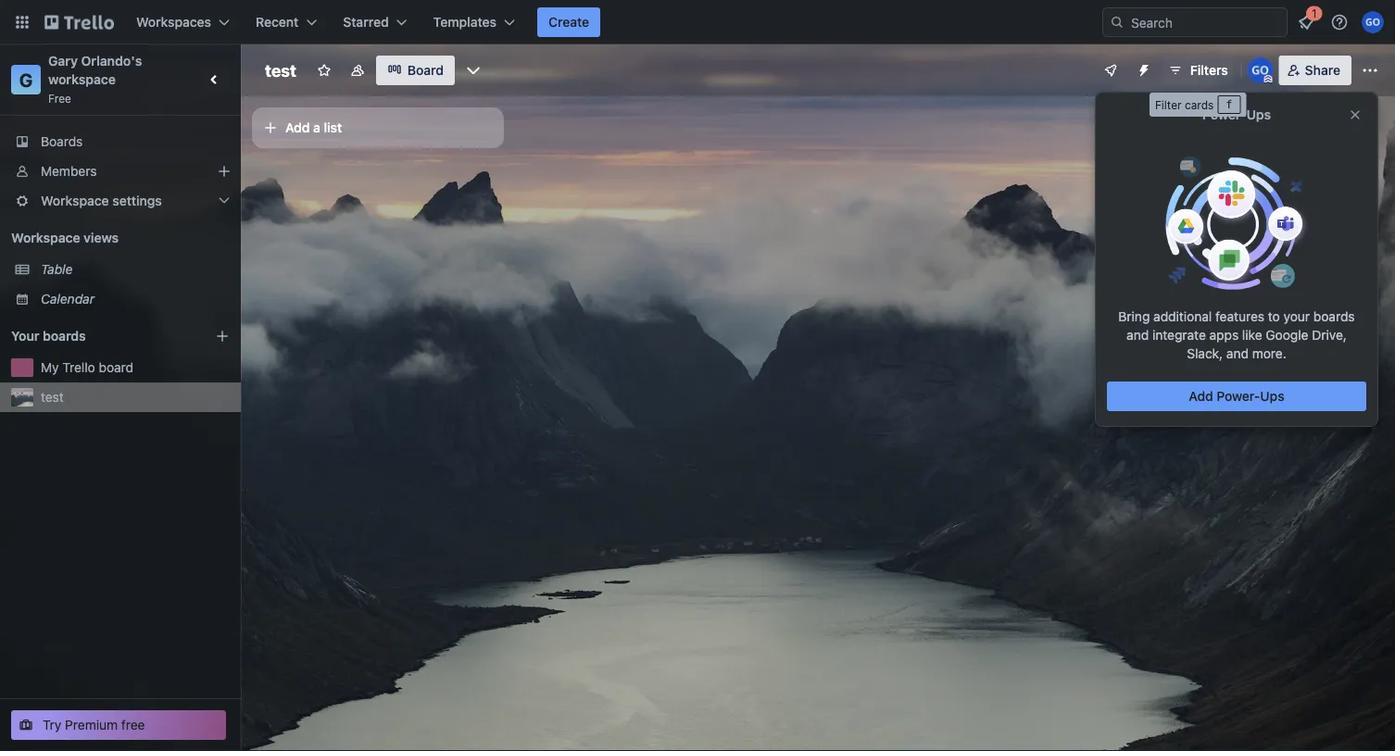 Task type: describe. For each thing, give the bounding box(es) containing it.
your
[[1283, 309, 1310, 324]]

recent
[[256, 14, 299, 30]]

my trello board link
[[41, 358, 230, 377]]

slack,
[[1187, 346, 1223, 361]]

gary orlando's workspace free
[[48, 53, 145, 105]]

recent button
[[245, 7, 328, 37]]

add for add a list
[[285, 120, 310, 135]]

primary element
[[0, 0, 1395, 44]]

views
[[83, 230, 119, 245]]

my
[[41, 360, 59, 375]]

create
[[548, 14, 589, 30]]

workspace views
[[11, 230, 119, 245]]

try
[[43, 717, 62, 733]]

gary orlando (garyorlando) image
[[1247, 57, 1273, 83]]

features
[[1215, 309, 1264, 324]]

settings
[[112, 193, 162, 208]]

this member is an admin of this board. image
[[1264, 75, 1272, 83]]

Search field
[[1125, 8, 1287, 36]]

no enabled plugins icon image
[[1161, 156, 1313, 292]]

workspace for workspace settings
[[41, 193, 109, 208]]

workspace navigation collapse icon image
[[202, 67, 228, 93]]

premium
[[65, 717, 118, 733]]

filter
[[1155, 98, 1182, 111]]

board link
[[376, 56, 455, 85]]

google
[[1266, 327, 1308, 343]]

boards link
[[0, 127, 241, 157]]

share button
[[1279, 56, 1351, 85]]

bring additional features to your boards and integrate apps like google drive, slack, and more.
[[1118, 309, 1355, 361]]

board
[[99, 360, 133, 375]]

close popover image
[[1348, 107, 1363, 122]]

gary orlando (garyorlando) image
[[1362, 11, 1384, 33]]

workspace visible image
[[350, 63, 365, 78]]

power- inside button
[[1217, 389, 1260, 404]]

ups inside button
[[1260, 389, 1284, 404]]

workspace settings
[[41, 193, 162, 208]]

workspace
[[48, 72, 116, 87]]

my trello board
[[41, 360, 133, 375]]

starred
[[343, 14, 389, 30]]

workspace for workspace views
[[11, 230, 80, 245]]

0 vertical spatial ups
[[1246, 107, 1271, 122]]

like
[[1242, 327, 1262, 343]]

filter cards
[[1155, 98, 1214, 111]]

0 vertical spatial and
[[1127, 327, 1149, 343]]

star or unstar board image
[[317, 63, 331, 78]]

show menu image
[[1361, 61, 1379, 80]]

integrate
[[1152, 327, 1206, 343]]

your boards
[[11, 328, 86, 344]]

your
[[11, 328, 39, 344]]

calendar
[[41, 291, 94, 307]]

create button
[[537, 7, 600, 37]]

workspace settings button
[[0, 186, 241, 216]]

table
[[41, 262, 73, 277]]

power-ups
[[1202, 107, 1271, 122]]

1 notification image
[[1295, 11, 1317, 33]]

0 vertical spatial power-
[[1202, 107, 1246, 122]]

add a list button
[[252, 107, 504, 148]]

trello
[[62, 360, 95, 375]]

free
[[48, 92, 71, 105]]

add power-ups
[[1189, 389, 1284, 404]]

gary orlando's workspace link
[[48, 53, 145, 87]]

list
[[324, 120, 342, 135]]

filters button
[[1162, 56, 1234, 85]]

to
[[1268, 309, 1280, 324]]

try premium free
[[43, 717, 145, 733]]



Task type: locate. For each thing, give the bounding box(es) containing it.
1 vertical spatial ups
[[1260, 389, 1284, 404]]

customize views image
[[464, 61, 483, 80]]

Board name text field
[[256, 56, 306, 85]]

0 vertical spatial workspace
[[41, 193, 109, 208]]

g link
[[11, 65, 41, 94]]

power- down more.
[[1217, 389, 1260, 404]]

back to home image
[[44, 7, 114, 37]]

ups right f in the right top of the page
[[1246, 107, 1271, 122]]

g
[[19, 69, 33, 90]]

your boards with 2 items element
[[11, 325, 187, 347]]

workspaces button
[[125, 7, 241, 37]]

power-
[[1202, 107, 1246, 122], [1217, 389, 1260, 404]]

add for add power-ups
[[1189, 389, 1213, 404]]

1 vertical spatial workspace
[[11, 230, 80, 245]]

1 vertical spatial boards
[[43, 328, 86, 344]]

add
[[285, 120, 310, 135], [1189, 389, 1213, 404]]

workspace
[[41, 193, 109, 208], [11, 230, 80, 245]]

filters
[[1190, 63, 1228, 78]]

calendar link
[[41, 290, 230, 308]]

boards up my
[[43, 328, 86, 344]]

members link
[[0, 157, 241, 186]]

ups down more.
[[1260, 389, 1284, 404]]

ups
[[1246, 107, 1271, 122], [1260, 389, 1284, 404]]

cards
[[1185, 98, 1214, 111]]

boards
[[41, 134, 83, 149]]

add left "a"
[[285, 120, 310, 135]]

workspace up table
[[11, 230, 80, 245]]

add down slack,
[[1189, 389, 1213, 404]]

try premium free button
[[11, 710, 226, 740]]

test left star or unstar board image
[[265, 60, 296, 80]]

share
[[1305, 63, 1340, 78]]

power ups image
[[1103, 63, 1118, 78]]

add inside button
[[285, 120, 310, 135]]

0 horizontal spatial and
[[1127, 327, 1149, 343]]

table link
[[41, 260, 230, 279]]

boards up drive,
[[1313, 309, 1355, 324]]

test inside text field
[[265, 60, 296, 80]]

1 vertical spatial power-
[[1217, 389, 1260, 404]]

add board image
[[215, 329, 230, 344]]

bring
[[1118, 309, 1150, 324]]

1 horizontal spatial and
[[1226, 346, 1249, 361]]

1 vertical spatial add
[[1189, 389, 1213, 404]]

templates
[[433, 14, 497, 30]]

apps
[[1209, 327, 1239, 343]]

and
[[1127, 327, 1149, 343], [1226, 346, 1249, 361]]

1 vertical spatial and
[[1226, 346, 1249, 361]]

test down my
[[41, 390, 64, 405]]

more.
[[1252, 346, 1286, 361]]

boards inside bring additional features to your boards and integrate apps like google drive, slack, and more.
[[1313, 309, 1355, 324]]

additional
[[1153, 309, 1212, 324]]

add a list
[[285, 120, 342, 135]]

a
[[313, 120, 320, 135]]

board
[[407, 63, 444, 78]]

members
[[41, 163, 97, 179]]

open information menu image
[[1330, 13, 1349, 31]]

0 vertical spatial add
[[285, 120, 310, 135]]

starred button
[[332, 7, 418, 37]]

1 horizontal spatial boards
[[1313, 309, 1355, 324]]

boards
[[1313, 309, 1355, 324], [43, 328, 86, 344]]

1 horizontal spatial test
[[265, 60, 296, 80]]

power- down the filters
[[1202, 107, 1246, 122]]

add inside button
[[1189, 389, 1213, 404]]

workspaces
[[136, 14, 211, 30]]

gary
[[48, 53, 78, 69]]

workspace down members
[[41, 193, 109, 208]]

1 horizontal spatial add
[[1189, 389, 1213, 404]]

and down bring
[[1127, 327, 1149, 343]]

0 horizontal spatial add
[[285, 120, 310, 135]]

automation image
[[1129, 56, 1155, 82]]

test link
[[41, 388, 230, 407]]

test
[[265, 60, 296, 80], [41, 390, 64, 405]]

workspace inside dropdown button
[[41, 193, 109, 208]]

orlando's
[[81, 53, 142, 69]]

and down apps
[[1226, 346, 1249, 361]]

f
[[1226, 98, 1233, 111]]

search image
[[1110, 15, 1125, 30]]

0 vertical spatial boards
[[1313, 309, 1355, 324]]

drive,
[[1312, 327, 1347, 343]]

free
[[121, 717, 145, 733]]

templates button
[[422, 7, 526, 37]]

0 vertical spatial test
[[265, 60, 296, 80]]

1 vertical spatial test
[[41, 390, 64, 405]]

add power-ups button
[[1107, 382, 1366, 411]]

0 horizontal spatial test
[[41, 390, 64, 405]]

0 horizontal spatial boards
[[43, 328, 86, 344]]



Task type: vqa. For each thing, say whether or not it's contained in the screenshot.
Engineering
no



